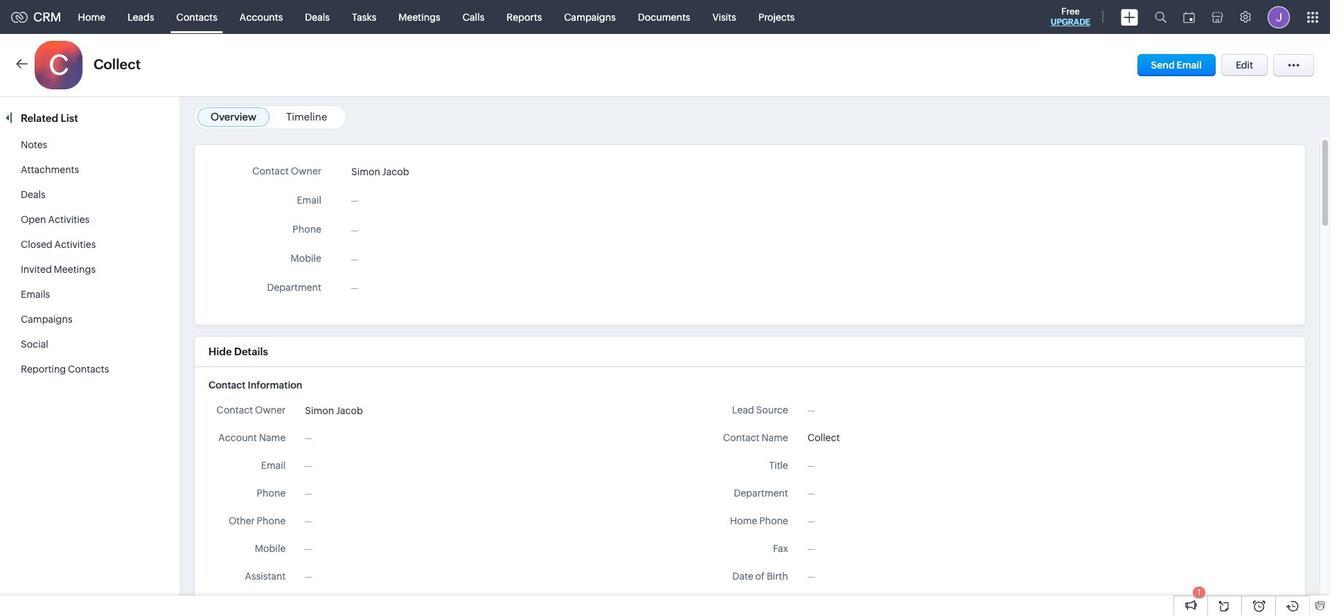 Task type: describe. For each thing, give the bounding box(es) containing it.
profile element
[[1260, 0, 1298, 34]]

logo image
[[11, 11, 28, 23]]

create menu element
[[1113, 0, 1147, 34]]

search element
[[1147, 0, 1175, 34]]

profile image
[[1268, 6, 1290, 28]]



Task type: locate. For each thing, give the bounding box(es) containing it.
create menu image
[[1121, 9, 1138, 25]]

search image
[[1155, 11, 1167, 23]]

calendar image
[[1183, 11, 1195, 23]]



Task type: vqa. For each thing, say whether or not it's contained in the screenshot.
TEXT FIELD
no



